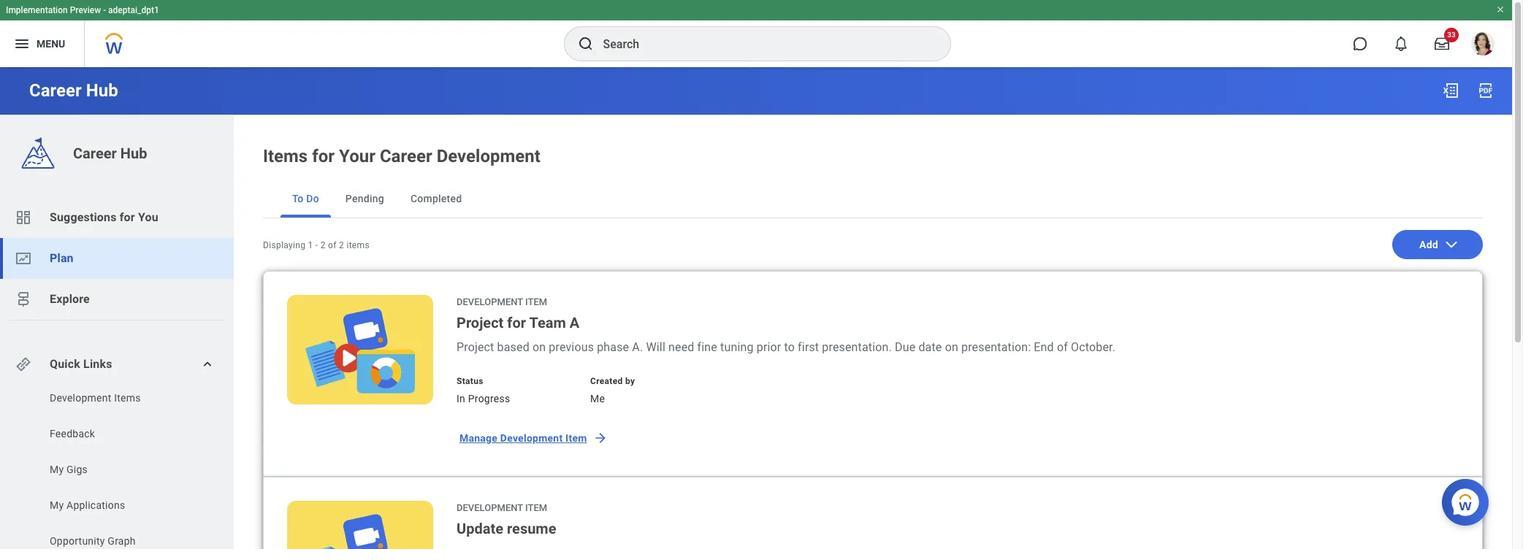 Task type: describe. For each thing, give the bounding box(es) containing it.
main content containing career hub
[[0, 67, 1513, 550]]

close environment banner image
[[1497, 5, 1505, 14]]

to do
[[292, 193, 319, 205]]

arrow right image
[[593, 431, 608, 446]]

development for development items
[[50, 392, 111, 404]]

quick
[[50, 357, 80, 371]]

adeptai_dpt1
[[108, 5, 159, 15]]

chevron down image
[[1445, 237, 1459, 252]]

by
[[625, 376, 635, 387]]

plan
[[50, 251, 74, 265]]

item inside the manage development item button
[[566, 433, 587, 444]]

applications
[[67, 500, 125, 512]]

0 horizontal spatial hub
[[86, 80, 118, 101]]

do
[[306, 193, 319, 205]]

list containing development items
[[0, 391, 234, 550]]

preview
[[70, 5, 101, 15]]

explore
[[50, 292, 90, 306]]

presentation:
[[962, 341, 1031, 354]]

pending
[[346, 193, 384, 205]]

update
[[457, 520, 503, 538]]

for for you
[[120, 210, 135, 224]]

1 vertical spatial career hub
[[73, 145, 147, 162]]

quick links element
[[15, 350, 222, 379]]

quick links
[[50, 357, 112, 371]]

project based on previous phase a. will need fine tuning prior to first presentation. due date on presentation: end of october.
[[457, 341, 1116, 354]]

item for for
[[525, 297, 547, 308]]

career right your on the top left of the page
[[380, 146, 432, 167]]

1 horizontal spatial of
[[1057, 341, 1068, 354]]

need
[[669, 341, 695, 354]]

presentation.
[[822, 341, 892, 354]]

previous
[[549, 341, 594, 354]]

career down menu
[[29, 80, 82, 101]]

export to excel image
[[1443, 82, 1460, 99]]

status
[[457, 376, 484, 387]]

menu banner
[[0, 0, 1513, 67]]

pending button
[[334, 180, 396, 218]]

links
[[83, 357, 112, 371]]

item for resume
[[525, 503, 547, 514]]

link image
[[15, 356, 32, 373]]

date
[[919, 341, 942, 354]]

based
[[497, 341, 530, 354]]

fine
[[698, 341, 718, 354]]

development for development item update resume
[[457, 503, 523, 514]]

opportunity graph link
[[48, 534, 198, 549]]

inbox large image
[[1435, 37, 1450, 51]]

items inside list
[[114, 392, 141, 404]]

menu button
[[0, 20, 84, 67]]

october.
[[1071, 341, 1116, 354]]

feedback link
[[48, 427, 198, 441]]

items for your career development
[[263, 146, 541, 167]]

development items link
[[48, 391, 198, 406]]

justify image
[[13, 35, 31, 53]]

resume
[[507, 520, 556, 538]]

progress
[[468, 393, 510, 405]]

end
[[1034, 341, 1054, 354]]

development items
[[50, 392, 141, 404]]

opportunity graph
[[50, 536, 136, 547]]

plan link
[[0, 238, 234, 279]]

development inside button
[[500, 433, 563, 444]]

gigs
[[67, 464, 88, 476]]

completed button
[[399, 180, 474, 218]]

first
[[798, 341, 819, 354]]

onboarding home image
[[15, 250, 32, 267]]



Task type: vqa. For each thing, say whether or not it's contained in the screenshot.
To Do BUTTON
yes



Task type: locate. For each thing, give the bounding box(es) containing it.
menu
[[37, 38, 65, 49]]

0 horizontal spatial for
[[120, 210, 135, 224]]

to do button
[[281, 180, 331, 218]]

project up status
[[457, 341, 494, 354]]

1 vertical spatial list
[[0, 391, 234, 550]]

opportunity
[[50, 536, 105, 547]]

my for my gigs
[[50, 464, 64, 476]]

development right manage
[[500, 433, 563, 444]]

career hub up suggestions for you
[[73, 145, 147, 162]]

development item project for team a
[[457, 297, 580, 332]]

suggestions
[[50, 210, 117, 224]]

1 vertical spatial -
[[316, 240, 318, 251]]

to
[[292, 193, 304, 205]]

0 vertical spatial my
[[50, 464, 64, 476]]

1 vertical spatial project
[[457, 341, 494, 354]]

dashboard image
[[15, 209, 32, 227]]

of right end
[[1057, 341, 1068, 354]]

item up resume
[[525, 503, 547, 514]]

career hub down menu
[[29, 80, 118, 101]]

2
[[321, 240, 326, 251], [339, 240, 344, 251]]

a.
[[632, 341, 643, 354]]

implementation preview -   adeptai_dpt1
[[6, 5, 159, 15]]

a
[[570, 314, 580, 332]]

- right preview
[[103, 5, 106, 15]]

2 horizontal spatial for
[[507, 314, 526, 332]]

status in progress
[[457, 376, 510, 405]]

33
[[1448, 31, 1456, 39]]

suggestions for you link
[[0, 197, 234, 238]]

tuning
[[721, 341, 754, 354]]

created by me
[[590, 376, 635, 405]]

0 vertical spatial project
[[457, 314, 504, 332]]

main content
[[0, 67, 1513, 550]]

0 horizontal spatial of
[[328, 240, 337, 251]]

1 horizontal spatial items
[[263, 146, 308, 167]]

1 list from the top
[[0, 197, 234, 320]]

2 list from the top
[[0, 391, 234, 550]]

in
[[457, 393, 466, 405]]

manage development item
[[460, 433, 587, 444]]

- for adeptai_dpt1
[[103, 5, 106, 15]]

1 vertical spatial my
[[50, 500, 64, 512]]

project up based
[[457, 314, 504, 332]]

2 2 from the left
[[339, 240, 344, 251]]

your
[[339, 146, 376, 167]]

my gigs
[[50, 464, 88, 476]]

items
[[347, 240, 370, 251]]

0 vertical spatial items
[[263, 146, 308, 167]]

of right 1
[[328, 240, 337, 251]]

feedback
[[50, 428, 95, 440]]

1 vertical spatial item
[[566, 433, 587, 444]]

item up team
[[525, 297, 547, 308]]

-
[[103, 5, 106, 15], [316, 240, 318, 251]]

development for development item project for team a
[[457, 297, 523, 308]]

2 vertical spatial for
[[507, 314, 526, 332]]

on right based
[[533, 341, 546, 354]]

tab list
[[263, 180, 1483, 218]]

list
[[0, 197, 234, 320], [0, 391, 234, 550]]

project inside development item project for team a
[[457, 314, 504, 332]]

my left gigs
[[50, 464, 64, 476]]

1 vertical spatial for
[[120, 210, 135, 224]]

1 horizontal spatial for
[[312, 146, 335, 167]]

career up suggestions for you
[[73, 145, 117, 162]]

for left you
[[120, 210, 135, 224]]

0 vertical spatial hub
[[86, 80, 118, 101]]

on right date
[[945, 341, 959, 354]]

- inside main content
[[316, 240, 318, 251]]

tab list inside main content
[[263, 180, 1483, 218]]

0 vertical spatial -
[[103, 5, 106, 15]]

2 right 1
[[321, 240, 326, 251]]

1 horizontal spatial 2
[[339, 240, 344, 251]]

1 vertical spatial items
[[114, 392, 141, 404]]

displaying 1 - 2 of 2 items
[[263, 240, 370, 251]]

completed
[[411, 193, 462, 205]]

add
[[1420, 239, 1439, 251]]

development item update resume
[[457, 503, 556, 538]]

development up based
[[457, 297, 523, 308]]

item inside 'development item update resume'
[[525, 503, 547, 514]]

0 horizontal spatial 2
[[321, 240, 326, 251]]

displaying
[[263, 240, 306, 251]]

0 vertical spatial career hub
[[29, 80, 118, 101]]

1
[[308, 240, 313, 251]]

- for 2
[[316, 240, 318, 251]]

1 vertical spatial hub
[[120, 145, 147, 162]]

0 horizontal spatial on
[[533, 341, 546, 354]]

tab list containing to do
[[263, 180, 1483, 218]]

created
[[590, 376, 623, 387]]

1 project from the top
[[457, 314, 504, 332]]

items
[[263, 146, 308, 167], [114, 392, 141, 404]]

- right 1
[[316, 240, 318, 251]]

0 horizontal spatial -
[[103, 5, 106, 15]]

of
[[328, 240, 337, 251], [1057, 341, 1068, 354]]

my applications link
[[48, 498, 198, 513]]

0 vertical spatial of
[[328, 240, 337, 251]]

manage
[[460, 433, 498, 444]]

chevron up small image
[[200, 357, 215, 372]]

for up based
[[507, 314, 526, 332]]

my
[[50, 464, 64, 476], [50, 500, 64, 512]]

development down quick links
[[50, 392, 111, 404]]

for inside development item project for team a
[[507, 314, 526, 332]]

item
[[525, 297, 547, 308], [566, 433, 587, 444], [525, 503, 547, 514]]

0 vertical spatial item
[[525, 297, 547, 308]]

will
[[646, 341, 666, 354]]

my gigs link
[[48, 463, 198, 477]]

team
[[529, 314, 566, 332]]

my for my applications
[[50, 500, 64, 512]]

my down my gigs
[[50, 500, 64, 512]]

development inside 'development item update resume'
[[457, 503, 523, 514]]

for
[[312, 146, 335, 167], [120, 210, 135, 224], [507, 314, 526, 332]]

for for your
[[312, 146, 335, 167]]

implementation
[[6, 5, 68, 15]]

suggestions for you
[[50, 210, 158, 224]]

item left arrow right icon
[[566, 433, 587, 444]]

phase
[[597, 341, 629, 354]]

0 vertical spatial list
[[0, 197, 234, 320]]

1 my from the top
[[50, 464, 64, 476]]

notifications large image
[[1394, 37, 1409, 51]]

development inside development item project for team a
[[457, 297, 523, 308]]

Search Workday  search field
[[603, 28, 920, 60]]

add button
[[1393, 230, 1483, 259]]

development
[[437, 146, 541, 167], [457, 297, 523, 308], [50, 392, 111, 404], [500, 433, 563, 444], [457, 503, 523, 514]]

2 project from the top
[[457, 341, 494, 354]]

1 horizontal spatial on
[[945, 341, 959, 354]]

for inside "suggestions for you" link
[[120, 210, 135, 224]]

explore link
[[0, 279, 234, 320]]

33 button
[[1426, 28, 1459, 60]]

2 left items
[[339, 240, 344, 251]]

2 my from the top
[[50, 500, 64, 512]]

you
[[138, 210, 158, 224]]

- inside menu banner
[[103, 5, 106, 15]]

1 horizontal spatial -
[[316, 240, 318, 251]]

view printable version (pdf) image
[[1478, 82, 1495, 99]]

profile logan mcneil image
[[1472, 32, 1495, 59]]

development inside list
[[50, 392, 111, 404]]

due
[[895, 341, 916, 354]]

1 on from the left
[[533, 341, 546, 354]]

1 vertical spatial of
[[1057, 341, 1068, 354]]

development up "completed" button
[[437, 146, 541, 167]]

1 2 from the left
[[321, 240, 326, 251]]

project
[[457, 314, 504, 332], [457, 341, 494, 354]]

items up to
[[263, 146, 308, 167]]

graph
[[108, 536, 136, 547]]

career hub
[[29, 80, 118, 101], [73, 145, 147, 162]]

0 vertical spatial for
[[312, 146, 335, 167]]

development up update in the left bottom of the page
[[457, 503, 523, 514]]

for left your on the top left of the page
[[312, 146, 335, 167]]

my applications
[[50, 500, 125, 512]]

search image
[[577, 35, 594, 53]]

1 horizontal spatial hub
[[120, 145, 147, 162]]

timeline milestone image
[[15, 291, 32, 308]]

item inside development item project for team a
[[525, 297, 547, 308]]

2 on from the left
[[945, 341, 959, 354]]

prior
[[757, 341, 781, 354]]

me
[[590, 393, 605, 405]]

on
[[533, 341, 546, 354], [945, 341, 959, 354]]

list containing suggestions for you
[[0, 197, 234, 320]]

career
[[29, 80, 82, 101], [73, 145, 117, 162], [380, 146, 432, 167]]

0 horizontal spatial items
[[114, 392, 141, 404]]

to
[[784, 341, 795, 354]]

items down quick links 'element'
[[114, 392, 141, 404]]

my inside 'link'
[[50, 500, 64, 512]]

manage development item button
[[451, 424, 614, 453]]

hub
[[86, 80, 118, 101], [120, 145, 147, 162]]

2 vertical spatial item
[[525, 503, 547, 514]]



